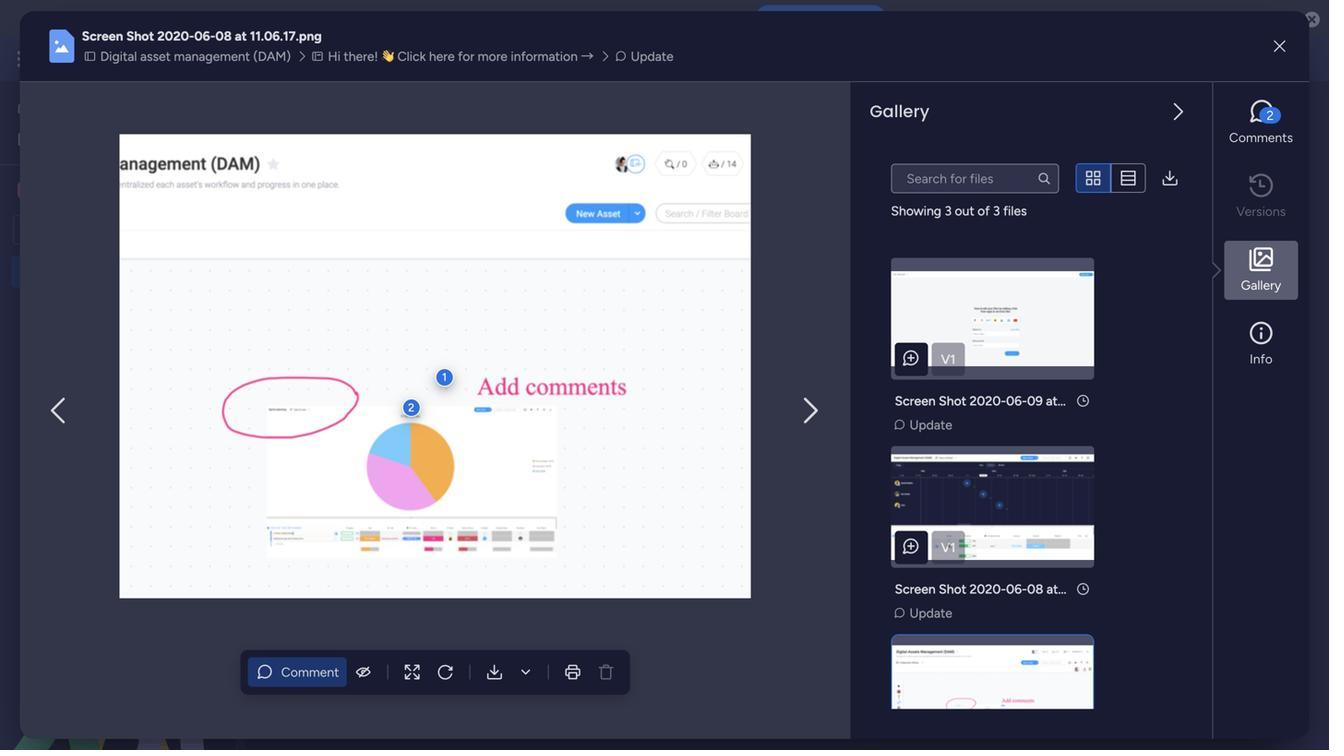 Task type: vqa. For each thing, say whether or not it's contained in the screenshot.
Enable Now!'s the Enable
yes



Task type: describe. For each thing, give the bounding box(es) containing it.
digital asset management (dam) button
[[82, 46, 297, 67]]

0 horizontal spatial 11.06.17.png
[[250, 28, 322, 44]]

lottie animation element
[[0, 564, 235, 751]]

add widget button
[[394, 215, 504, 245]]

2 horizontal spatial 3
[[993, 203, 1000, 219]]

main
[[308, 173, 336, 189]]

see plans button
[[298, 45, 387, 73]]

public board image for website homepage redesign
[[19, 326, 37, 343]]

integrate
[[1003, 173, 1056, 189]]

Search field
[[535, 217, 590, 243]]

collaborative
[[514, 173, 590, 189]]

templates
[[479, 140, 537, 156]]

gallery button
[[1225, 241, 1298, 300]]

hi there!   👋  click here for more information  →
[[328, 49, 594, 64]]

/
[[1243, 108, 1248, 124]]

collaborative whiteboard button
[[500, 166, 662, 196]]

add widget
[[428, 222, 495, 238]]

0 vertical spatial more
[[478, 49, 508, 64]]

enable desktop notifications on this computer
[[443, 10, 741, 27]]

enable for enable now!
[[786, 11, 824, 26]]

0 horizontal spatial gallery
[[870, 100, 930, 123]]

there!
[[344, 49, 378, 64]]

showing for showing 3 out of 3 files
[[891, 203, 942, 219]]

info button
[[1225, 315, 1298, 374]]

new asset
[[287, 222, 348, 238]]

0 horizontal spatial more
[[318, 140, 348, 156]]

creative for creative requests
[[43, 295, 92, 311]]

1 vertical spatial 11.06.17.png
[[914, 497, 984, 512]]

click
[[398, 49, 426, 64]]

1 vertical spatial 1
[[442, 371, 447, 384]]

monday work management
[[82, 48, 287, 69]]

public board image for digital asset management (dam)
[[19, 263, 37, 281]]

main table button
[[280, 166, 384, 196]]

filter
[[716, 222, 745, 238]]

requests
[[95, 295, 146, 311]]

creative assets
[[42, 181, 146, 199]]

dapulse close image
[[1305, 11, 1320, 30]]

automate
[[1190, 173, 1248, 189]]

for
[[458, 49, 475, 64]]

asset inside button
[[317, 222, 348, 238]]

lottie animation image
[[0, 564, 235, 751]]

1 horizontal spatial download image
[[1161, 169, 1179, 188]]

1 horizontal spatial screen shot 2020-06-08 at 11.06.17.png
[[748, 497, 984, 512]]

0 vertical spatial 11.08.33.png
[[693, 497, 765, 512]]

online
[[667, 173, 704, 189]]

here
[[429, 49, 455, 64]]

enable for enable desktop notifications on this computer
[[443, 10, 485, 27]]

of for showing 3 out of 3 files
[[978, 203, 990, 219]]

c
[[22, 182, 31, 198]]

2 for 2 comments
[[1267, 108, 1274, 123]]

comments
[[1230, 130, 1294, 146]]

computer
[[677, 10, 741, 27]]

0 horizontal spatial digital
[[43, 264, 80, 280]]

out for 3
[[955, 203, 975, 219]]

learn more about this package of templates here: https://youtu.be/9x6_kyyrn_e
[[283, 140, 750, 156]]

Search for files search field
[[891, 164, 1059, 193]]

homepage
[[94, 327, 156, 343]]

now!
[[827, 11, 856, 26]]

→
[[581, 49, 594, 64]]

👋
[[381, 49, 394, 64]]

here:
[[540, 140, 569, 156]]

gallery layout group for showing 3 out of 9 files
[[989, 267, 1059, 297]]

automate button
[[1157, 166, 1256, 196]]

notifications
[[543, 10, 624, 27]]

website
[[43, 327, 91, 343]]

hi
[[328, 49, 341, 64]]

1 horizontal spatial 11.08.33.png
[[1062, 582, 1134, 598]]

see plans
[[323, 51, 379, 67]]

learn
[[283, 140, 314, 156]]

plans
[[348, 51, 379, 67]]

collaborative whiteboard online docs
[[514, 173, 737, 189]]

0 horizontal spatial download image
[[516, 663, 535, 682]]

widget
[[455, 222, 495, 238]]

this
[[388, 140, 409, 156]]

public board image
[[19, 295, 37, 312]]

table
[[339, 173, 370, 189]]

digital asset management (dam) inside the digital asset management (dam) button
[[100, 49, 291, 64]]

info
[[1250, 351, 1273, 367]]

asset inside list box
[[83, 264, 114, 280]]

comment button
[[248, 658, 347, 687]]

1 vertical spatial screen shot 2020-06-09 at 17.51.54.png
[[305, 497, 542, 512]]

https://youtu.be/9x6_kyyrn_e
[[572, 140, 750, 156]]

whiteboard
[[594, 173, 662, 189]]



Task type: locate. For each thing, give the bounding box(es) containing it.
showing down search for files search field
[[301, 307, 351, 322]]

2 horizontal spatial digital
[[281, 96, 373, 137]]

filter button
[[686, 215, 773, 245]]

2 horizontal spatial of
[[978, 203, 990, 219]]

new asset button
[[280, 215, 355, 245]]

showing for showing 3 out of 9 files
[[301, 307, 351, 322]]

3 for showing 3 out of 3 files
[[945, 203, 952, 219]]

1 horizontal spatial gallery
[[1241, 278, 1282, 293]]

person
[[630, 222, 669, 238]]

0 vertical spatial of
[[464, 140, 476, 156]]

hi there!   👋  click here for more information  → button
[[309, 46, 600, 67]]

2 horizontal spatial (dam)
[[676, 96, 770, 137]]

0 horizontal spatial of
[[388, 307, 400, 322]]

1 vertical spatial screen shot 2020-06-08 at 11.08.33.png
[[895, 582, 1134, 598]]

1 horizontal spatial 3
[[945, 203, 952, 219]]

0 vertical spatial files
[[1004, 203, 1027, 219]]

out for 9
[[365, 307, 384, 322]]

search image
[[1037, 171, 1052, 186]]

1 vertical spatial files
[[414, 307, 437, 322]]

list box
[[0, 253, 235, 600]]

1 vertical spatial 09
[[437, 497, 453, 512]]

out down search for files search box
[[955, 203, 975, 219]]

of right the package
[[464, 140, 476, 156]]

integrate button
[[971, 162, 1150, 200]]

this
[[649, 10, 674, 27]]

monday
[[82, 48, 145, 69]]

enable now!
[[786, 11, 856, 26]]

gallery inside button
[[1241, 278, 1282, 293]]

1 vertical spatial digital asset management (dam)
[[281, 96, 770, 137]]

(dam) inside the digital asset management (dam) button
[[253, 49, 291, 64]]

0 vertical spatial screen shot 2020-06-09 at 17.51.54.png
[[895, 393, 1133, 409]]

1 horizontal spatial 11.06.17.png
[[914, 497, 984, 512]]

1 horizontal spatial of
[[464, 140, 476, 156]]

out
[[955, 203, 975, 219], [365, 307, 384, 322]]

2 vertical spatial digital asset management (dam)
[[43, 264, 234, 280]]

0 horizontal spatial (dam)
[[196, 264, 234, 280]]

gallery layout group
[[1076, 164, 1146, 194], [989, 267, 1059, 297]]

1 horizontal spatial screen shot 2020-06-09 at 17.51.54.png
[[895, 393, 1133, 409]]

digital up creative requests
[[43, 264, 80, 280]]

digital asset management (dam) inside list box
[[43, 264, 234, 280]]

1 horizontal spatial screen shot 2020-06-08 at 11.08.33.png
[[895, 582, 1134, 598]]

add
[[428, 222, 452, 238]]

assets
[[103, 181, 146, 199]]

screen shot 2020-06-08 at 11.08.33.png
[[526, 497, 765, 512], [895, 582, 1134, 598]]

1 horizontal spatial 09
[[1027, 393, 1043, 409]]

on
[[627, 10, 646, 27]]

of down search for files search box
[[978, 203, 990, 219]]

2 enable from the left
[[786, 11, 824, 26]]

creative for creative assets
[[42, 181, 100, 199]]

files for showing 3 out of 9 files
[[414, 307, 437, 322]]

download image
[[1074, 272, 1092, 291]]

update
[[631, 49, 674, 64], [910, 417, 953, 433], [319, 521, 362, 536], [541, 521, 584, 536], [910, 606, 953, 622]]

Digital asset management (DAM) field
[[276, 96, 775, 137]]

3
[[945, 203, 952, 219], [993, 203, 1000, 219], [355, 307, 362, 322]]

1 inside button
[[1251, 108, 1257, 124]]

0 vertical spatial 09
[[1027, 393, 1043, 409]]

invite
[[1208, 108, 1240, 124]]

1 vertical spatial 17.51.54.png
[[471, 497, 542, 512]]

of for showing 3 out of 9 files
[[388, 307, 400, 322]]

of
[[464, 140, 476, 156], [978, 203, 990, 219], [388, 307, 400, 322]]

1 horizontal spatial out
[[955, 203, 975, 219]]

enable inside button
[[786, 11, 824, 26]]

Search in workspace field
[[39, 219, 154, 241]]

(dam) up the redesign at the left top of page
[[196, 264, 234, 280]]

invite / 1
[[1208, 108, 1257, 124]]

0 horizontal spatial 3
[[355, 307, 362, 322]]

information
[[511, 49, 578, 64]]

0 vertical spatial digital
[[100, 49, 137, 64]]

desktop
[[488, 10, 540, 27]]

Search for files search field
[[301, 267, 469, 297]]

1 vertical spatial screen shot 2020-06-08 at 11.06.17.png
[[748, 497, 984, 512]]

creative up website
[[43, 295, 92, 311]]

showing
[[891, 203, 942, 219], [301, 307, 351, 322]]

0 vertical spatial screen shot 2020-06-08 at 11.06.17.png
[[82, 28, 322, 44]]

0 vertical spatial 11.06.17.png
[[250, 28, 322, 44]]

v1
[[941, 352, 956, 368], [351, 455, 365, 471], [573, 455, 587, 471], [941, 540, 956, 556]]

screen shot 2020-06-08 at 11.06.17.png
[[82, 28, 322, 44], [748, 497, 984, 512]]

1 vertical spatial public board image
[[19, 326, 37, 343]]

package
[[412, 140, 461, 156]]

0 horizontal spatial 1
[[442, 371, 447, 384]]

about
[[351, 140, 385, 156]]

1 horizontal spatial more
[[478, 49, 508, 64]]

1 vertical spatial creative
[[43, 295, 92, 311]]

public board image
[[19, 263, 37, 281], [19, 326, 37, 343]]

workspace selection element
[[18, 179, 148, 201]]

digital inside button
[[100, 49, 137, 64]]

learn more about this package of templates here: https://youtu.be/9x6_kyyrn_e button
[[280, 137, 817, 159]]

showing down search for files search box
[[891, 203, 942, 219]]

add view image
[[848, 174, 855, 188]]

0 horizontal spatial screen shot 2020-06-08 at 11.06.17.png
[[82, 28, 322, 44]]

creative right workspace icon in the left top of the page
[[42, 181, 100, 199]]

None search field
[[891, 164, 1059, 193]]

(dam) inside list box
[[196, 264, 234, 280]]

main table
[[308, 173, 370, 189]]

0 horizontal spatial 11.08.33.png
[[693, 497, 765, 512]]

1 vertical spatial digital
[[281, 96, 373, 137]]

1 horizontal spatial (dam)
[[253, 49, 291, 64]]

(dam)
[[253, 49, 291, 64], [676, 96, 770, 137], [196, 264, 234, 280]]

0 horizontal spatial screen shot 2020-06-09 at 17.51.54.png
[[305, 497, 542, 512]]

1 vertical spatial of
[[978, 203, 990, 219]]

9
[[403, 307, 410, 322]]

0 horizontal spatial 09
[[437, 497, 453, 512]]

redesign
[[159, 327, 209, 343]]

3 for showing 3 out of 9 files
[[355, 307, 362, 322]]

06-
[[194, 28, 215, 44], [1006, 393, 1027, 409], [416, 497, 437, 512], [638, 497, 659, 512], [859, 497, 880, 512], [1006, 582, 1027, 598]]

1 horizontal spatial showing
[[891, 203, 942, 219]]

1 public board image from the top
[[19, 263, 37, 281]]

0 horizontal spatial files
[[414, 307, 437, 322]]

1 vertical spatial more
[[318, 140, 348, 156]]

1 horizontal spatial 1
[[1251, 108, 1257, 124]]

0 vertical spatial digital asset management (dam)
[[100, 49, 291, 64]]

enable up for
[[443, 10, 485, 27]]

11.06.17.png
[[250, 28, 322, 44], [914, 497, 984, 512]]

comment
[[281, 665, 339, 680]]

option
[[0, 255, 235, 259]]

2 vertical spatial (dam)
[[196, 264, 234, 280]]

download image
[[1161, 169, 1179, 188], [516, 663, 535, 682]]

2
[[1267, 108, 1274, 123], [408, 401, 414, 414]]

invite / 1 button
[[1173, 102, 1265, 131]]

files down integrate
[[1004, 203, 1027, 219]]

2 vertical spatial digital
[[43, 264, 80, 280]]

0 vertical spatial public board image
[[19, 263, 37, 281]]

0 vertical spatial gallery
[[870, 100, 930, 123]]

enable left now!
[[786, 11, 824, 26]]

asset
[[140, 49, 171, 64], [380, 96, 459, 137], [317, 222, 348, 238], [83, 264, 114, 280]]

1 vertical spatial gallery
[[1241, 278, 1282, 293]]

17.51.54.png
[[1061, 393, 1133, 409], [471, 497, 542, 512]]

2 vertical spatial of
[[388, 307, 400, 322]]

website homepage redesign
[[43, 327, 209, 343]]

2 public board image from the top
[[19, 326, 37, 343]]

1 enable from the left
[[443, 10, 485, 27]]

see
[[323, 51, 345, 67]]

workspace image
[[18, 181, 36, 199]]

angle down image
[[364, 223, 373, 237]]

enable
[[443, 10, 485, 27], [786, 11, 824, 26]]

0 vertical spatial out
[[955, 203, 975, 219]]

showing 3 out of 3 files
[[891, 203, 1027, 219]]

(dam) left see
[[253, 49, 291, 64]]

more
[[478, 49, 508, 64], [318, 140, 348, 156]]

0 vertical spatial creative
[[42, 181, 100, 199]]

creative requests
[[43, 295, 146, 311]]

update button
[[612, 46, 679, 67], [891, 415, 958, 435], [301, 518, 368, 539], [523, 518, 589, 539], [891, 604, 958, 624]]

files right 9
[[414, 307, 437, 322]]

11.08.33.png
[[693, 497, 765, 512], [1062, 582, 1134, 598]]

arrow down image
[[751, 219, 773, 241]]

screen
[[82, 28, 123, 44], [895, 393, 936, 409], [305, 497, 346, 512], [526, 497, 567, 512], [748, 497, 789, 512], [895, 582, 936, 598]]

0 vertical spatial showing
[[891, 203, 942, 219]]

v2 search image
[[521, 220, 535, 241]]

0 vertical spatial screen shot 2020-06-08 at 11.08.33.png
[[526, 497, 765, 512]]

more right for
[[478, 49, 508, 64]]

gallery layout group right search image
[[1076, 164, 1146, 194]]

screen shot 2020-06-09 at 17.51.54.png
[[895, 393, 1133, 409], [305, 497, 542, 512]]

online docs button
[[653, 166, 751, 196]]

new
[[287, 222, 314, 238]]

shot
[[126, 28, 154, 44], [939, 393, 967, 409], [349, 497, 376, 512], [570, 497, 598, 512], [792, 497, 819, 512], [939, 582, 967, 598]]

digital left work
[[100, 49, 137, 64]]

select product image
[[17, 50, 35, 68]]

08
[[215, 28, 232, 44], [659, 497, 675, 512], [880, 497, 896, 512], [1027, 582, 1044, 598]]

1 vertical spatial gallery layout group
[[989, 267, 1059, 297]]

asset inside button
[[140, 49, 171, 64]]

2020-
[[157, 28, 194, 44], [970, 393, 1006, 409], [379, 497, 416, 512], [601, 497, 638, 512], [823, 497, 859, 512], [970, 582, 1006, 598]]

creative
[[42, 181, 100, 199], [43, 295, 92, 311]]

0 horizontal spatial 17.51.54.png
[[471, 497, 542, 512]]

public board image up public board icon
[[19, 263, 37, 281]]

out left 9
[[365, 307, 384, 322]]

0 horizontal spatial gallery layout group
[[989, 267, 1059, 297]]

person button
[[600, 215, 681, 245]]

digital up learn
[[281, 96, 373, 137]]

1
[[1251, 108, 1257, 124], [442, 371, 447, 384]]

2 comments
[[1230, 108, 1294, 146]]

creative inside list box
[[43, 295, 92, 311]]

1 horizontal spatial enable
[[786, 11, 824, 26]]

digital
[[100, 49, 137, 64], [281, 96, 373, 137], [43, 264, 80, 280]]

1 horizontal spatial files
[[1004, 203, 1027, 219]]

of left 9
[[388, 307, 400, 322]]

enable now! button
[[755, 5, 887, 33]]

0 vertical spatial 17.51.54.png
[[1061, 393, 1133, 409]]

1 horizontal spatial 17.51.54.png
[[1061, 393, 1133, 409]]

0 vertical spatial 2
[[1267, 108, 1274, 123]]

0 vertical spatial gallery layout group
[[1076, 164, 1146, 194]]

1 vertical spatial out
[[365, 307, 384, 322]]

0 horizontal spatial showing
[[301, 307, 351, 322]]

1 vertical spatial 2
[[408, 401, 414, 414]]

1 horizontal spatial gallery layout group
[[1076, 164, 1146, 194]]

docs
[[708, 173, 737, 189]]

more up main table button
[[318, 140, 348, 156]]

0 horizontal spatial out
[[365, 307, 384, 322]]

0 horizontal spatial screen shot 2020-06-08 at 11.08.33.png
[[526, 497, 765, 512]]

0 vertical spatial 1
[[1251, 108, 1257, 124]]

gallery layout group left download image
[[989, 267, 1059, 297]]

(dam) up docs
[[676, 96, 770, 137]]

2 for 2
[[408, 401, 414, 414]]

files for showing 3 out of 3 files
[[1004, 203, 1027, 219]]

list box containing digital asset management (dam)
[[0, 253, 235, 600]]

files
[[1004, 203, 1027, 219], [414, 307, 437, 322]]

1 horizontal spatial 2
[[1267, 108, 1274, 123]]

09
[[1027, 393, 1043, 409], [437, 497, 453, 512]]

public board image down public board icon
[[19, 326, 37, 343]]

showing 3 out of 9 files
[[301, 307, 437, 322]]

1 vertical spatial 11.08.33.png
[[1062, 582, 1134, 598]]

1 vertical spatial showing
[[301, 307, 351, 322]]

gallery layout group for showing 3 out of 3 files
[[1076, 164, 1146, 194]]

management inside button
[[174, 49, 250, 64]]

1 vertical spatial download image
[[516, 663, 535, 682]]

0 horizontal spatial 2
[[408, 401, 414, 414]]

1 horizontal spatial digital
[[100, 49, 137, 64]]

0 vertical spatial (dam)
[[253, 49, 291, 64]]

0 vertical spatial download image
[[1161, 169, 1179, 188]]

management
[[186, 48, 287, 69], [174, 49, 250, 64], [466, 96, 668, 137], [117, 264, 193, 280]]

john smith image
[[1278, 44, 1307, 74]]

1 vertical spatial (dam)
[[676, 96, 770, 137]]

2 inside 2 comments
[[1267, 108, 1274, 123]]

creative inside the workspace selection element
[[42, 181, 100, 199]]

work
[[149, 48, 182, 69]]

None search field
[[301, 267, 469, 297]]

0 horizontal spatial enable
[[443, 10, 485, 27]]

of inside button
[[464, 140, 476, 156]]



